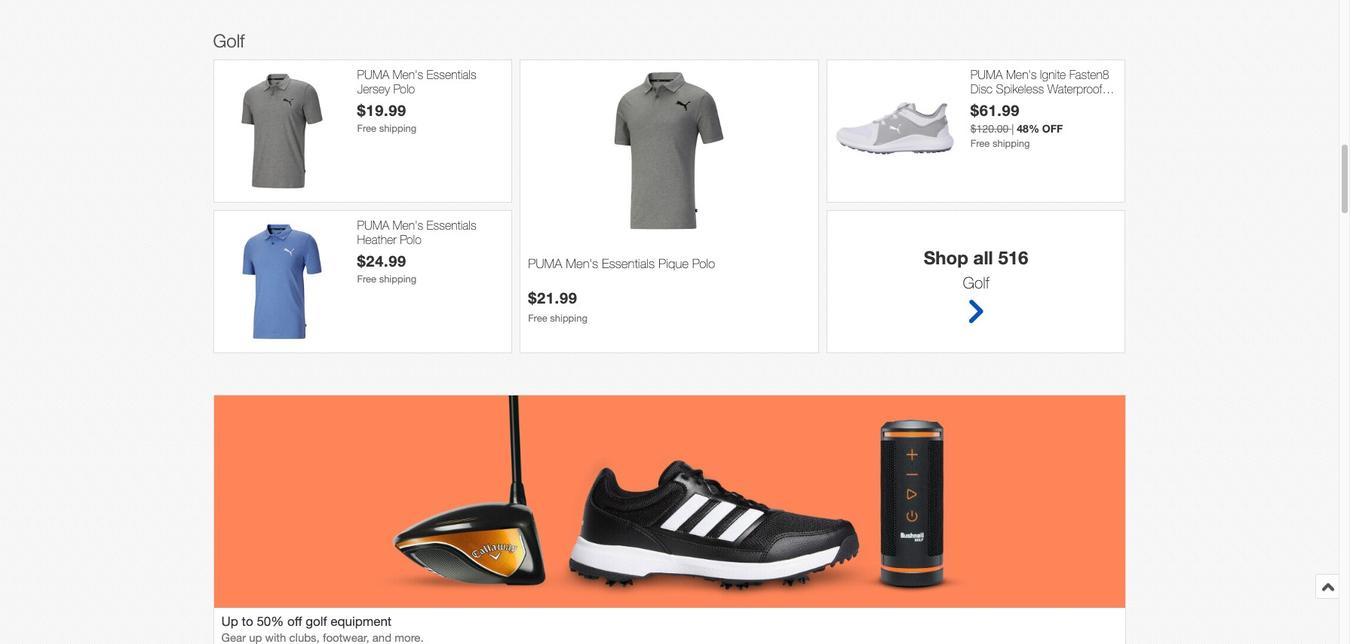 Task type: locate. For each thing, give the bounding box(es) containing it.
up to 50% off golf equipment gear up with clubs, footwear, and more.
[[221, 615, 424, 645]]

men's up heather on the left of page
[[393, 219, 423, 232]]

puma inside puma men's essentials jersey polo $19.99 free shipping
[[357, 68, 389, 81]]

men's up the $21.99
[[566, 256, 598, 271]]

polo right jersey
[[393, 82, 415, 96]]

men's inside puma men's essentials jersey polo $19.99 free shipping
[[393, 68, 423, 81]]

free inside $21.99 free shipping
[[528, 313, 547, 324]]

off right 48% in the top of the page
[[1042, 122, 1063, 135]]

free down the $120.00 at the right of the page
[[971, 138, 990, 150]]

polo inside puma men's essentials heather polo $24.99 free shipping
[[400, 233, 422, 247]]

1 vertical spatial off
[[287, 615, 302, 630]]

puma inside 'puma men's ignite fasten8 disc spikeless waterproof golf shoe new'
[[971, 68, 1003, 81]]

to
[[242, 615, 253, 630]]

shipping down |
[[993, 138, 1030, 150]]

0 horizontal spatial off
[[287, 615, 302, 630]]

all
[[974, 247, 993, 268]]

golf
[[213, 30, 245, 51], [971, 97, 991, 110], [963, 274, 990, 292]]

48%
[[1017, 122, 1039, 135]]

men's inside puma men's essentials heather polo $24.99 free shipping
[[393, 219, 423, 232]]

puma men's ignite fasten8 disc spikeless waterproof golf shoe new link
[[971, 68, 1118, 110]]

0 vertical spatial essentials
[[427, 68, 477, 81]]

puma men's essentials jersey polo link
[[357, 68, 504, 97]]

men's for $19.99
[[393, 68, 423, 81]]

polo right the pique
[[692, 256, 715, 271]]

puma men's essentials heather polo link
[[357, 219, 504, 248]]

0 vertical spatial polo
[[393, 82, 415, 96]]

men's up $19.99 on the left
[[393, 68, 423, 81]]

2 vertical spatial polo
[[692, 256, 715, 271]]

puma up jersey
[[357, 68, 389, 81]]

shipping down the $21.99
[[550, 313, 588, 324]]

2 vertical spatial essentials
[[602, 256, 655, 271]]

free down $24.99
[[357, 274, 376, 285]]

off up clubs,
[[287, 615, 302, 630]]

516
[[998, 247, 1029, 268]]

free inside $61.99 $120.00 | 48% off free shipping
[[971, 138, 990, 150]]

puma up the $21.99
[[528, 256, 562, 271]]

1 horizontal spatial off
[[1042, 122, 1063, 135]]

puma men's essentials pique polo link
[[528, 256, 811, 289]]

men's inside 'puma men's ignite fasten8 disc spikeless waterproof golf shoe new'
[[1006, 68, 1037, 81]]

puma up disc
[[971, 68, 1003, 81]]

more.
[[395, 632, 424, 645]]

shipping inside puma men's essentials heather polo $24.99 free shipping
[[379, 274, 417, 285]]

jersey
[[357, 82, 390, 96]]

1 vertical spatial essentials
[[427, 219, 477, 232]]

essentials inside puma men's essentials heather polo $24.99 free shipping
[[427, 219, 477, 232]]

heather
[[357, 233, 397, 247]]

shipping
[[379, 123, 417, 134], [993, 138, 1030, 150], [379, 274, 417, 285], [550, 313, 588, 324]]

free
[[357, 123, 376, 134], [971, 138, 990, 150], [357, 274, 376, 285], [528, 313, 547, 324]]

men's
[[393, 68, 423, 81], [1006, 68, 1037, 81], [393, 219, 423, 232], [566, 256, 598, 271]]

polo
[[393, 82, 415, 96], [400, 233, 422, 247], [692, 256, 715, 271]]

disc
[[971, 82, 993, 96]]

polo for $24.99
[[400, 233, 422, 247]]

free down $19.99 on the left
[[357, 123, 376, 134]]

1 vertical spatial golf
[[971, 97, 991, 110]]

puma for $24.99
[[357, 219, 389, 232]]

50%
[[257, 615, 284, 630]]

men's inside the puma men's essentials pique polo link
[[566, 256, 598, 271]]

essentials inside puma men's essentials jersey polo $19.99 free shipping
[[427, 68, 477, 81]]

shipping down $19.99 on the left
[[379, 123, 417, 134]]

essentials
[[427, 68, 477, 81], [427, 219, 477, 232], [602, 256, 655, 271]]

puma men's ignite fasten8 disc spikeless waterproof golf shoe new
[[971, 68, 1109, 110]]

shipping inside puma men's essentials jersey polo $19.99 free shipping
[[379, 123, 417, 134]]

0 vertical spatial off
[[1042, 122, 1063, 135]]

free down the $21.99
[[528, 313, 547, 324]]

polo for $19.99
[[393, 82, 415, 96]]

2 vertical spatial golf
[[963, 274, 990, 292]]

with
[[265, 632, 286, 645]]

puma
[[357, 68, 389, 81], [971, 68, 1003, 81], [357, 219, 389, 232], [528, 256, 562, 271]]

shipping down $24.99
[[379, 274, 417, 285]]

off
[[1042, 122, 1063, 135], [287, 615, 302, 630]]

new
[[1024, 97, 1050, 110]]

and
[[372, 632, 392, 645]]

ignite
[[1040, 68, 1066, 81]]

polo right heather on the left of page
[[400, 233, 422, 247]]

puma up heather on the left of page
[[357, 219, 389, 232]]

clubs,
[[289, 632, 320, 645]]

equipment
[[331, 615, 392, 630]]

polo inside puma men's essentials jersey polo $19.99 free shipping
[[393, 82, 415, 96]]

$61.99 $120.00 | 48% off free shipping
[[971, 101, 1063, 150]]

puma men's essentials jersey polo $19.99 free shipping
[[357, 68, 477, 134]]

fasten8
[[1070, 68, 1109, 81]]

1 vertical spatial polo
[[400, 233, 422, 247]]

men's up spikeless
[[1006, 68, 1037, 81]]

puma inside puma men's essentials heather polo $24.99 free shipping
[[357, 219, 389, 232]]



Task type: describe. For each thing, give the bounding box(es) containing it.
puma for $19.99
[[357, 68, 389, 81]]

golf inside 'puma men's ignite fasten8 disc spikeless waterproof golf shoe new'
[[971, 97, 991, 110]]

$19.99
[[357, 101, 407, 119]]

golf inside shop all 516 golf
[[963, 274, 990, 292]]

up
[[221, 615, 238, 630]]

$21.99
[[528, 289, 577, 307]]

shop
[[924, 247, 969, 268]]

puma men's essentials heather polo $24.99 free shipping
[[357, 219, 477, 285]]

golf
[[306, 615, 327, 630]]

shop all 516 golf
[[924, 247, 1029, 292]]

$61.99
[[971, 101, 1020, 119]]

essentials for $24.99
[[427, 219, 477, 232]]

essentials for $19.99
[[427, 68, 477, 81]]

$21.99 free shipping
[[528, 289, 588, 324]]

shoe
[[994, 97, 1021, 110]]

up
[[249, 632, 262, 645]]

0 vertical spatial golf
[[213, 30, 245, 51]]

waterproof
[[1048, 82, 1102, 96]]

puma men's essentials pique polo
[[528, 256, 715, 271]]

men's for spikeless
[[1006, 68, 1037, 81]]

$120.00
[[971, 123, 1009, 135]]

off inside up to 50% off golf equipment gear up with clubs, footwear, and more.
[[287, 615, 302, 630]]

spikeless
[[996, 82, 1044, 96]]

men's for $24.99
[[393, 219, 423, 232]]

shipping inside $21.99 free shipping
[[550, 313, 588, 324]]

$24.99
[[357, 252, 407, 270]]

pique
[[658, 256, 689, 271]]

gear
[[221, 632, 246, 645]]

|
[[1012, 123, 1014, 135]]

free inside puma men's essentials jersey polo $19.99 free shipping
[[357, 123, 376, 134]]

off inside $61.99 $120.00 | 48% off free shipping
[[1042, 122, 1063, 135]]

free inside puma men's essentials heather polo $24.99 free shipping
[[357, 274, 376, 285]]

puma for spikeless
[[971, 68, 1003, 81]]

footwear,
[[323, 632, 369, 645]]

shipping inside $61.99 $120.00 | 48% off free shipping
[[993, 138, 1030, 150]]



Task type: vqa. For each thing, say whether or not it's contained in the screenshot.
ratings
no



